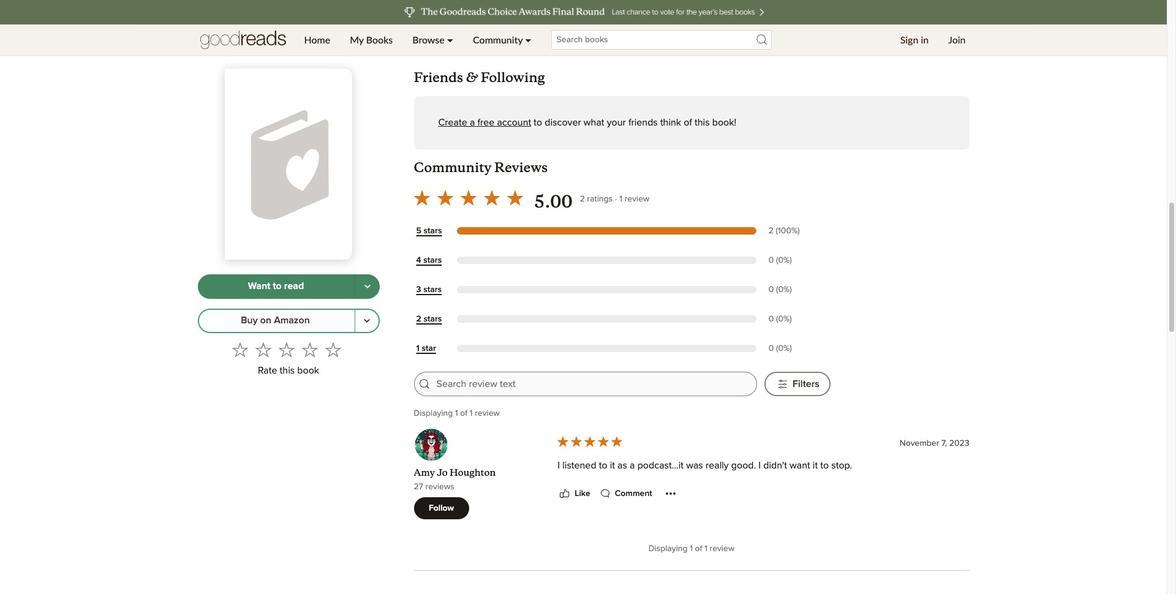 Task type: vqa. For each thing, say whether or not it's contained in the screenshot.
the 'Average rating of 5.00 stars.' figure
yes



Task type: locate. For each thing, give the bounding box(es) containing it.
1 horizontal spatial rating 0 out of 5 group
[[568, 0, 685, 9]]

7,
[[942, 439, 947, 448]]

1 vertical spatial rate
[[258, 366, 277, 376]]

1 horizontal spatial ▾
[[525, 34, 532, 45]]

rate 1 out of 5 image left rate 2 out of 5 icon
[[232, 342, 248, 358]]

2 stars from the top
[[424, 256, 442, 264]]

1 star
[[416, 344, 436, 353]]

2 horizontal spatial 2
[[769, 226, 774, 235]]

0 horizontal spatial i
[[558, 461, 560, 471]]

0 horizontal spatial rate 3 out of 5 image
[[279, 342, 295, 358]]

rate 2 out of 5 image
[[256, 342, 271, 358]]

1 vertical spatial book
[[297, 366, 319, 376]]

rate 5 out of 5 image
[[665, 0, 681, 6]]

book!
[[713, 118, 737, 128]]

0 vertical spatial review
[[625, 195, 650, 203]]

this for the rightmost rate this book element
[[620, 14, 635, 23]]

home
[[304, 34, 330, 45]]

0 horizontal spatial displaying
[[414, 409, 453, 418]]

book
[[637, 14, 659, 23], [297, 366, 319, 376]]

stars
[[424, 226, 442, 235], [424, 256, 442, 264], [424, 285, 442, 294], [424, 315, 442, 323]]

to left read
[[273, 281, 282, 291]]

account
[[497, 118, 531, 128]]

3 (0%) from the top
[[776, 315, 792, 323]]

filters button
[[765, 372, 831, 397]]

a inside button
[[748, 1, 754, 12]]

1 vertical spatial 2
[[769, 226, 774, 235]]

review
[[625, 195, 650, 203], [475, 409, 500, 418], [710, 545, 735, 553]]

0 (0%) for 2 stars
[[769, 315, 792, 323]]

browse
[[413, 34, 445, 45]]

1 number of ratings and percentage of total ratings element from the top
[[766, 225, 831, 237]]

3 number of ratings and percentage of total ratings element from the top
[[766, 284, 831, 296]]

1 i from the left
[[558, 461, 560, 471]]

1 horizontal spatial a
[[630, 461, 635, 471]]

0 vertical spatial rate
[[598, 14, 617, 23]]

book down rate 4 out of 5 icon
[[297, 366, 319, 376]]

to left stop. at the right bottom of page
[[821, 461, 829, 471]]

on
[[260, 316, 272, 326]]

like button
[[558, 487, 591, 501]]

0 vertical spatial 2
[[580, 195, 585, 203]]

your
[[607, 118, 626, 128]]

2 0 (0%) from the top
[[769, 285, 792, 294]]

1 vertical spatial displaying 1 of 1 review
[[649, 545, 735, 553]]

2 left ratings
[[580, 195, 585, 203]]

(0%) for 3 stars
[[776, 285, 792, 294]]

(0%) for 4 stars
[[776, 256, 792, 264]]

5 number of ratings and percentage of total ratings element from the top
[[766, 343, 831, 355]]

rate 3 out of 5 image left rate 4 out of 5 icon
[[279, 342, 295, 358]]

this up search by book title or isbn text field
[[620, 14, 635, 23]]

3 0 from the top
[[769, 315, 774, 323]]

2 vertical spatial 2
[[416, 315, 422, 323]]

rate this book for rate 4 out of 5 image on the right rate 3 out of 5 image
[[598, 14, 659, 23]]

community inside community ▾ link
[[473, 34, 523, 45]]

0 horizontal spatial displaying 1 of 1 review
[[414, 409, 500, 418]]

0 horizontal spatial of
[[460, 409, 468, 418]]

stars right "4"
[[424, 256, 442, 264]]

1 (0%) from the top
[[776, 256, 792, 264]]

to
[[534, 118, 542, 128], [273, 281, 282, 291], [599, 461, 608, 471], [821, 461, 829, 471]]

rate this book
[[598, 14, 659, 23], [258, 366, 319, 376]]

to left as
[[599, 461, 608, 471]]

didn't
[[764, 461, 787, 471]]

2 inside figure
[[580, 195, 585, 203]]

1 vertical spatial community
[[414, 159, 492, 176]]

1 horizontal spatial 2
[[580, 195, 585, 203]]

rate down rate 2 out of 5 icon
[[258, 366, 277, 376]]

comment button
[[598, 487, 653, 501]]

rating 5 out of 5 image inside average rating of 5.00 stars. figure
[[410, 186, 527, 210]]

rate
[[598, 14, 617, 23], [258, 366, 277, 376]]

0 horizontal spatial rate 1 out of 5 image
[[232, 342, 248, 358]]

0 horizontal spatial 2
[[416, 315, 422, 323]]

4 stars from the top
[[424, 315, 442, 323]]

displaying 1 of 1 review
[[414, 409, 500, 418], [649, 545, 735, 553]]

5
[[416, 226, 422, 235]]

rate down rate 2 out of 5 image on the right of page
[[598, 14, 617, 23]]

rate this book for rate 3 out of 5 image associated with rate 4 out of 5 icon
[[258, 366, 319, 376]]

number of ratings and percentage of total ratings element containing 2 (100%)
[[766, 225, 831, 237]]

rating 0 out of 5 group up search by book title or isbn text field
[[568, 0, 685, 9]]

0 (0%)
[[769, 256, 792, 264], [769, 285, 792, 294], [769, 315, 792, 323], [769, 344, 792, 353]]

1 vertical spatial rating 5 out of 5 image
[[557, 435, 624, 449]]

sign in link
[[891, 25, 939, 55]]

join
[[949, 34, 966, 45]]

▾ inside 'browse ▾' link
[[447, 34, 454, 45]]

0 vertical spatial rating 5 out of 5 image
[[410, 186, 527, 210]]

2
[[580, 195, 585, 203], [769, 226, 774, 235], [416, 315, 422, 323]]

community for community reviews
[[414, 159, 492, 176]]

want to read button
[[198, 274, 355, 299]]

rating 0 out of 5 group
[[568, 0, 685, 9], [229, 338, 345, 361]]

rate this book element up search by book title or isbn text field
[[568, 0, 685, 28]]

2 horizontal spatial a
[[748, 1, 754, 12]]

a right write
[[748, 1, 754, 12]]

1 vertical spatial rate 3 out of 5 image
[[279, 342, 295, 358]]

2 (0%) from the top
[[776, 285, 792, 294]]

3 0 (0%) from the top
[[769, 315, 792, 323]]

4 number of ratings and percentage of total ratings element from the top
[[766, 313, 831, 325]]

1 horizontal spatial displaying
[[649, 545, 688, 553]]

this down amazon
[[280, 366, 295, 376]]

3
[[416, 285, 421, 294]]

rating 0 out of 5 group down amazon
[[229, 338, 345, 361]]

rate this book element
[[568, 0, 685, 28], [198, 338, 380, 380]]

this
[[620, 14, 635, 23], [695, 118, 710, 128], [280, 366, 295, 376]]

1 horizontal spatial book
[[637, 14, 659, 23]]

▾ right browse
[[447, 34, 454, 45]]

2 down 3
[[416, 315, 422, 323]]

1 vertical spatial rate this book element
[[198, 338, 380, 380]]

podcast...it
[[638, 461, 684, 471]]

(0%) for 2 stars
[[776, 315, 792, 323]]

2 inside the number of ratings and percentage of total ratings element
[[769, 226, 774, 235]]

it
[[610, 461, 615, 471], [813, 461, 818, 471]]

0 vertical spatial rate this book
[[598, 14, 659, 23]]

0 vertical spatial this
[[620, 14, 635, 23]]

1 vertical spatial rate this book
[[258, 366, 319, 376]]

1 0 from the top
[[769, 256, 774, 264]]

rate this book down rate 4 out of 5 icon
[[258, 366, 319, 376]]

▾ for community ▾
[[525, 34, 532, 45]]

1 vertical spatial review
[[475, 409, 500, 418]]

amy
[[414, 467, 435, 479]]

1 horizontal spatial review
[[625, 195, 650, 203]]

as
[[618, 461, 628, 471]]

rate 3 out of 5 image
[[619, 0, 635, 6], [279, 342, 295, 358]]

0 vertical spatial rate 3 out of 5 image
[[619, 0, 635, 6]]

▾ up following
[[525, 34, 532, 45]]

▾
[[447, 34, 454, 45], [525, 34, 532, 45]]

0 vertical spatial community
[[473, 34, 523, 45]]

3 stars
[[416, 285, 442, 294]]

0 horizontal spatial review
[[475, 409, 500, 418]]

browse ▾
[[413, 34, 454, 45]]

ratings
[[587, 195, 613, 203]]

3 stars from the top
[[424, 285, 442, 294]]

0
[[769, 256, 774, 264], [769, 285, 774, 294], [769, 315, 774, 323], [769, 344, 774, 353]]

community down create
[[414, 159, 492, 176]]

1 horizontal spatial it
[[813, 461, 818, 471]]

2 i from the left
[[759, 461, 761, 471]]

0 vertical spatial of
[[684, 118, 692, 128]]

2 0 from the top
[[769, 285, 774, 294]]

0 vertical spatial rate 1 out of 5 image
[[572, 0, 588, 6]]

2 vertical spatial review
[[710, 545, 735, 553]]

0 (0%) for 1 star
[[769, 344, 792, 353]]

rate 2 out of 5 image
[[595, 0, 611, 6]]

friends
[[414, 69, 463, 86]]

1 vertical spatial rate 1 out of 5 image
[[232, 342, 248, 358]]

rating 5 out of 5 image inside review by amy jo houghton element
[[557, 435, 624, 449]]

write a review button
[[700, 0, 812, 22]]

0 for 1 star
[[769, 344, 774, 353]]

discover
[[545, 118, 581, 128]]

1
[[620, 195, 623, 203], [416, 344, 420, 353], [455, 409, 458, 418], [470, 409, 473, 418], [690, 545, 693, 553], [705, 545, 708, 553]]

rate 3 out of 5 image right rate 2 out of 5 image on the right of page
[[619, 0, 635, 6]]

0 vertical spatial rate this book element
[[568, 0, 685, 28]]

4 0 (0%) from the top
[[769, 344, 792, 353]]

4 0 from the top
[[769, 344, 774, 353]]

this left book! at the right of the page
[[695, 118, 710, 128]]

4 stars
[[416, 256, 442, 264]]

4 (0%) from the top
[[776, 344, 792, 353]]

rating 5 out of 5 image up listened on the bottom of the page
[[557, 435, 624, 449]]

2 for 2 ratings
[[580, 195, 585, 203]]

number of ratings and percentage of total ratings element for 5 stars
[[766, 225, 831, 237]]

2 left the (100%)
[[769, 226, 774, 235]]

1 ▾ from the left
[[447, 34, 454, 45]]

join link
[[939, 25, 976, 55]]

1 horizontal spatial rating 5 out of 5 image
[[557, 435, 624, 449]]

friends
[[629, 118, 658, 128]]

rate 3 out of 5 image for rate 4 out of 5 image on the right
[[619, 0, 635, 6]]

0 vertical spatial a
[[748, 1, 754, 12]]

1 horizontal spatial of
[[684, 118, 692, 128]]

it right want
[[813, 461, 818, 471]]

0 horizontal spatial this
[[280, 366, 295, 376]]

0 horizontal spatial rate
[[258, 366, 277, 376]]

0 horizontal spatial rating 0 out of 5 group
[[229, 338, 345, 361]]

0 horizontal spatial book
[[297, 366, 319, 376]]

buy on amazon link
[[198, 309, 355, 333]]

book down rate 4 out of 5 image on the right
[[637, 14, 659, 23]]

stars right 3
[[424, 285, 442, 294]]

displaying
[[414, 409, 453, 418], [649, 545, 688, 553]]

0 vertical spatial book
[[637, 14, 659, 23]]

1 vertical spatial a
[[470, 118, 475, 128]]

1 horizontal spatial rate 3 out of 5 image
[[619, 0, 635, 6]]

a left free
[[470, 118, 475, 128]]

community
[[473, 34, 523, 45], [414, 159, 492, 176]]

number of ratings and percentage of total ratings element
[[766, 225, 831, 237], [766, 255, 831, 266], [766, 284, 831, 296], [766, 313, 831, 325], [766, 343, 831, 355]]

0 horizontal spatial a
[[470, 118, 475, 128]]

stars for 2 stars
[[424, 315, 442, 323]]

a
[[748, 1, 754, 12], [470, 118, 475, 128], [630, 461, 635, 471]]

2 vertical spatial a
[[630, 461, 635, 471]]

average rating of 5.00 stars. figure
[[410, 186, 580, 213]]

i left listened on the bottom of the page
[[558, 461, 560, 471]]

0 horizontal spatial it
[[610, 461, 615, 471]]

buy on amazon
[[241, 316, 310, 326]]

1 vertical spatial rating 0 out of 5 group
[[229, 338, 345, 361]]

vote in the final round of the 2023 goodreads choice awards image
[[138, 0, 1029, 25]]

(0%)
[[776, 256, 792, 264], [776, 285, 792, 294], [776, 315, 792, 323], [776, 344, 792, 353]]

stars right 5
[[424, 226, 442, 235]]

create a free account to discover what your friends think of this book!
[[438, 118, 737, 128]]

i
[[558, 461, 560, 471], [759, 461, 761, 471]]

rating 5 out of 5 image down community reviews
[[410, 186, 527, 210]]

rate this book down rate 4 out of 5 image on the right
[[598, 14, 659, 23]]

2 horizontal spatial this
[[695, 118, 710, 128]]

0 horizontal spatial ▾
[[447, 34, 454, 45]]

listened
[[563, 461, 597, 471]]

1 stars from the top
[[424, 226, 442, 235]]

None search field
[[541, 30, 782, 50]]

it left as
[[610, 461, 615, 471]]

home image
[[200, 25, 286, 55]]

community up following
[[473, 34, 523, 45]]

in
[[921, 34, 929, 45]]

0 horizontal spatial rating 5 out of 5 image
[[410, 186, 527, 210]]

1 horizontal spatial this
[[620, 14, 635, 23]]

rating 5 out of 5 image
[[410, 186, 527, 210], [557, 435, 624, 449]]

2 vertical spatial this
[[280, 366, 295, 376]]

comment
[[615, 490, 653, 498]]

2 ▾ from the left
[[525, 34, 532, 45]]

1 horizontal spatial rate 1 out of 5 image
[[572, 0, 588, 6]]

stars for 3 stars
[[424, 285, 442, 294]]

(100%)
[[776, 226, 800, 235]]

2 number of ratings and percentage of total ratings element from the top
[[766, 255, 831, 266]]

a right as
[[630, 461, 635, 471]]

2 vertical spatial of
[[695, 545, 703, 553]]

2 ratings and 1 review figure
[[580, 191, 650, 206]]

0 horizontal spatial rate this book
[[258, 366, 319, 376]]

▾ inside community ▾ link
[[525, 34, 532, 45]]

rate 4 out of 5 image
[[642, 0, 658, 6]]

4
[[416, 256, 421, 264]]

rate 1 out of 5 image
[[572, 0, 588, 6], [232, 342, 248, 358]]

0 for 2 stars
[[769, 315, 774, 323]]

2 stars
[[416, 315, 442, 323]]

home link
[[294, 25, 340, 55]]

rate 1 out of 5 image left rate 2 out of 5 image on the right of page
[[572, 0, 588, 6]]

houghton
[[450, 467, 496, 479]]

write
[[719, 1, 745, 12]]

1 horizontal spatial rate this book
[[598, 14, 659, 23]]

1 0 (0%) from the top
[[769, 256, 792, 264]]

rate this book element down amazon
[[198, 338, 380, 380]]

november 7, 2023 link
[[900, 439, 970, 448]]

i left didn't
[[759, 461, 761, 471]]

a for review
[[748, 1, 754, 12]]

1 horizontal spatial i
[[759, 461, 761, 471]]

stars down the 3 stars
[[424, 315, 442, 323]]

Search review text search field
[[437, 377, 749, 391]]

1 horizontal spatial rate
[[598, 14, 617, 23]]

my books link
[[340, 25, 403, 55]]

rate 4 out of 5 image
[[302, 342, 318, 358]]



Task type: describe. For each thing, give the bounding box(es) containing it.
november 7, 2023
[[900, 439, 970, 448]]

create
[[438, 118, 467, 128]]

rate 5 out of 5 image
[[325, 342, 341, 358]]

browse ▾ link
[[403, 25, 463, 55]]

books
[[366, 34, 393, 45]]

amazon
[[274, 316, 310, 326]]

good.
[[732, 461, 756, 471]]

profile image for amy jo houghton. image
[[414, 428, 448, 462]]

book for rate 4 out of 5 icon
[[297, 366, 319, 376]]

review by amy jo houghton element
[[414, 428, 970, 534]]

stars for 5 stars
[[424, 226, 442, 235]]

november
[[900, 439, 940, 448]]

sign
[[901, 34, 919, 45]]

number of ratings and percentage of total ratings element for 4 stars
[[766, 255, 831, 266]]

stars for 4 stars
[[424, 256, 442, 264]]

5 stars
[[416, 226, 442, 235]]

what
[[584, 118, 605, 128]]

(0%) for 1 star
[[776, 344, 792, 353]]

1 horizontal spatial rate this book element
[[568, 0, 685, 28]]

community ▾
[[473, 34, 532, 45]]

my
[[350, 34, 364, 45]]

community reviews
[[414, 159, 548, 176]]

book for rate 4 out of 5 image on the right
[[637, 14, 659, 23]]

2 horizontal spatial of
[[695, 545, 703, 553]]

think
[[661, 118, 682, 128]]

this for rate this book element to the left
[[280, 366, 295, 376]]

27
[[414, 483, 423, 492]]

2023
[[950, 439, 970, 448]]

2 horizontal spatial review
[[710, 545, 735, 553]]

▾ for browse ▾
[[447, 34, 454, 45]]

2 (100%)
[[769, 226, 800, 235]]

1 it from the left
[[610, 461, 615, 471]]

0 vertical spatial rating 0 out of 5 group
[[568, 0, 685, 9]]

1 review
[[620, 195, 650, 203]]

2 ratings
[[580, 195, 613, 203]]

amy jo houghton 27 reviews
[[414, 467, 496, 492]]

rate for rate 2 out of 5 icon
[[258, 366, 277, 376]]

free
[[478, 118, 495, 128]]

Search by book title or ISBN text field
[[551, 30, 772, 50]]

0 for 3 stars
[[769, 285, 774, 294]]

stop.
[[832, 461, 853, 471]]

was
[[686, 461, 703, 471]]

like
[[575, 490, 591, 498]]

2 for 2 stars
[[416, 315, 422, 323]]

my books
[[350, 34, 393, 45]]

2 for 2 (100%)
[[769, 226, 774, 235]]

want
[[248, 281, 270, 291]]

friends & following
[[414, 67, 545, 86]]

sign in
[[901, 34, 929, 45]]

0 for 4 stars
[[769, 256, 774, 264]]

rate for rate 2 out of 5 image on the right of page
[[598, 14, 617, 23]]

rate 1 out of 5 image for rate 2 out of 5 icon
[[232, 342, 248, 358]]

write a review
[[719, 1, 792, 12]]

want
[[790, 461, 811, 471]]

following
[[481, 69, 545, 86]]

community ▾ link
[[463, 25, 541, 55]]

1 vertical spatial displaying
[[649, 545, 688, 553]]

rate 3 out of 5 image for rate 4 out of 5 icon
[[279, 342, 295, 358]]

0 vertical spatial displaying 1 of 1 review
[[414, 409, 500, 418]]

star
[[422, 344, 436, 353]]

&
[[466, 67, 478, 86]]

create a free account link
[[438, 118, 531, 128]]

reviews
[[495, 159, 548, 176]]

2 it from the left
[[813, 461, 818, 471]]

number of ratings and percentage of total ratings element for 2 stars
[[766, 313, 831, 325]]

number of ratings and percentage of total ratings element for 3 stars
[[766, 284, 831, 296]]

read
[[284, 281, 304, 291]]

rate 1 out of 5 image for rate 2 out of 5 image on the right of page
[[572, 0, 588, 6]]

follow
[[429, 504, 454, 513]]

0 horizontal spatial rate this book element
[[198, 338, 380, 380]]

buy
[[241, 316, 258, 326]]

community for community ▾
[[473, 34, 523, 45]]

review inside figure
[[625, 195, 650, 203]]

1 vertical spatial of
[[460, 409, 468, 418]]

follow button
[[414, 498, 469, 520]]

jo
[[437, 467, 448, 479]]

amy jo houghton link
[[414, 467, 496, 479]]

1 inside 2 ratings and 1 review figure
[[620, 195, 623, 203]]

filters
[[793, 379, 820, 389]]

0 (0%) for 3 stars
[[769, 285, 792, 294]]

number of ratings and percentage of total ratings element for 1 star
[[766, 343, 831, 355]]

to inside button
[[273, 281, 282, 291]]

a for free
[[470, 118, 475, 128]]

reviews
[[426, 483, 455, 492]]

review
[[757, 1, 792, 12]]

i listened to it as a podcast...it was really good. i didn't want it to stop.
[[558, 461, 853, 471]]

to right account
[[534, 118, 542, 128]]

0 vertical spatial displaying
[[414, 409, 453, 418]]

5.00
[[534, 191, 573, 213]]

really
[[706, 461, 729, 471]]

1 horizontal spatial displaying 1 of 1 review
[[649, 545, 735, 553]]

1 vertical spatial this
[[695, 118, 710, 128]]

0 (0%) for 4 stars
[[769, 256, 792, 264]]

want to read
[[248, 281, 304, 291]]



